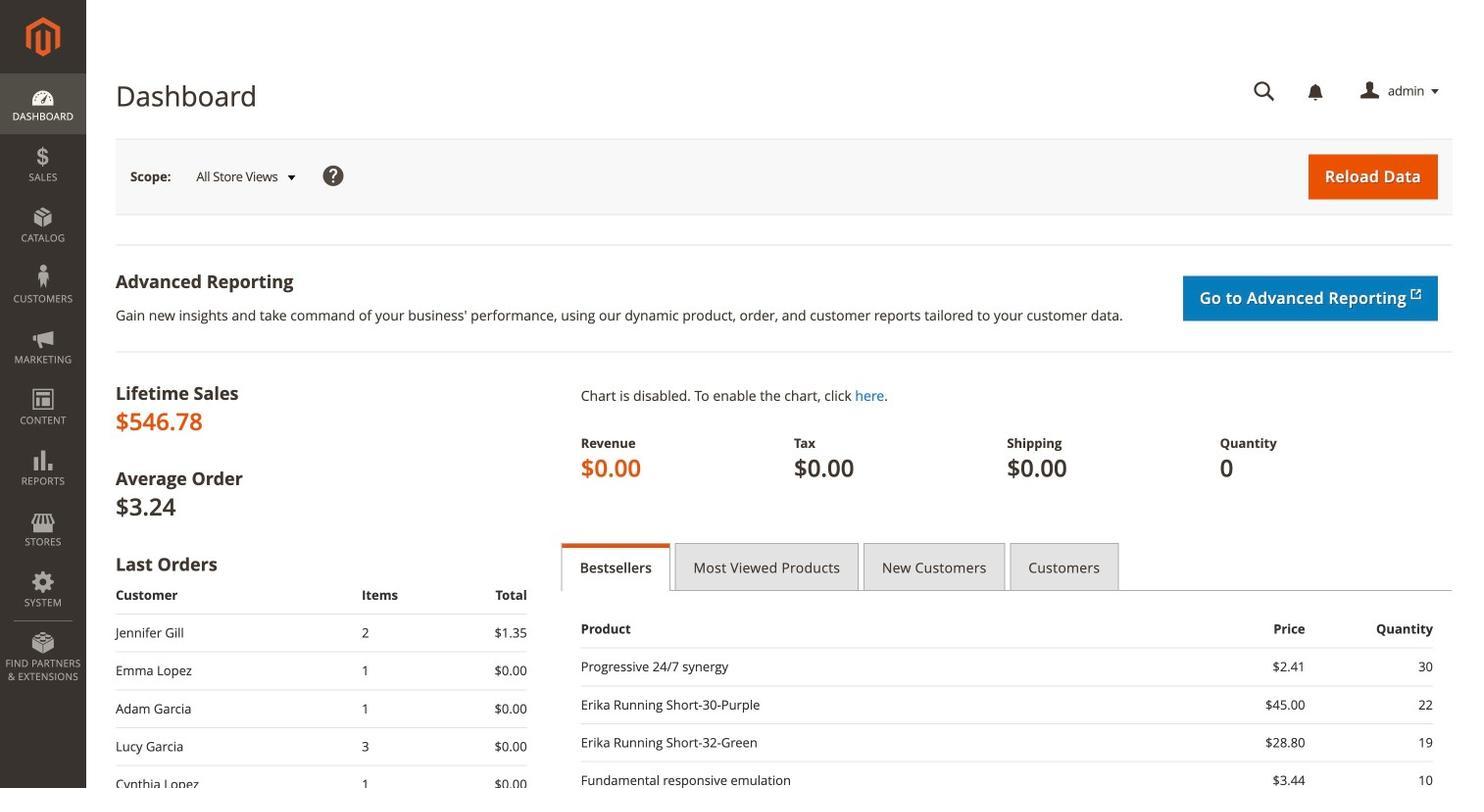 Task type: locate. For each thing, give the bounding box(es) containing it.
tab list
[[562, 543, 1453, 591]]

menu bar
[[0, 74, 86, 693]]

magento admin panel image
[[26, 17, 60, 57]]

None text field
[[1241, 75, 1290, 109]]



